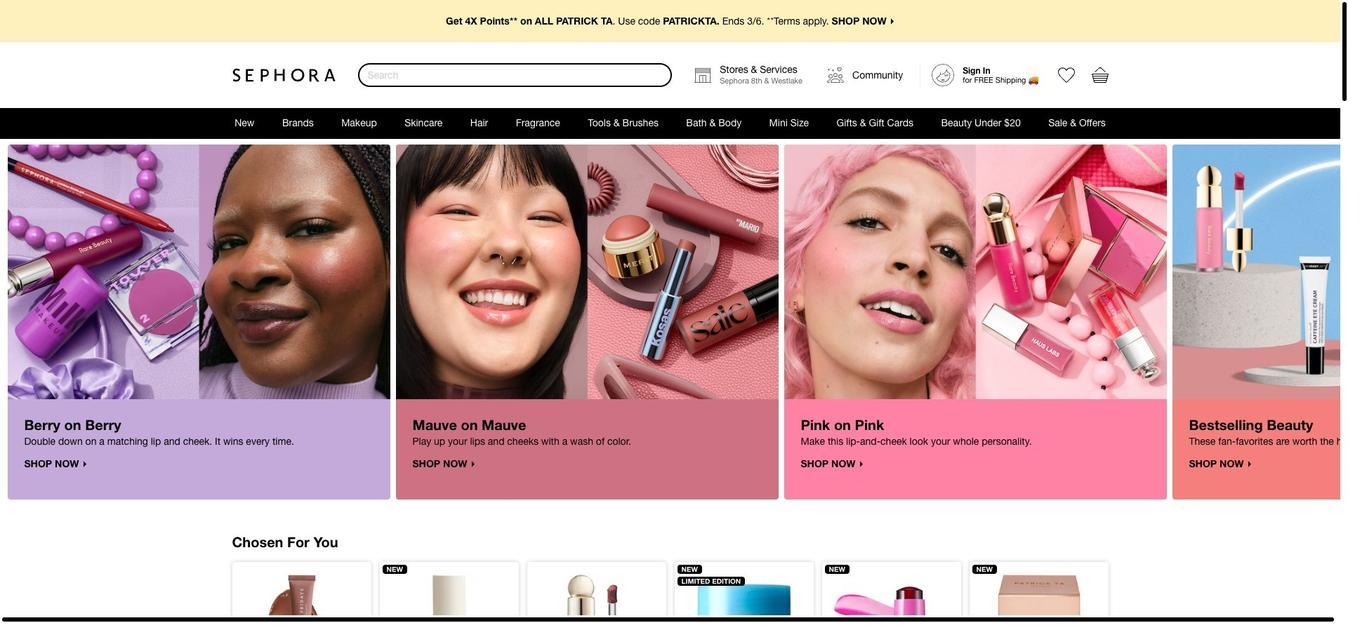 Task type: locate. For each thing, give the bounding box(es) containing it.
laneige - lip sleeping mask intense hydration with vitamin c image
[[686, 574, 802, 624]]

milk makeup - cooling water jelly tint lip + cheek blush stain image
[[833, 574, 950, 624]]

summer fridays - lip butter balm for hydration & shine image
[[243, 574, 360, 624]]

None search field
[[358, 63, 672, 87]]

None field
[[358, 63, 672, 87]]



Task type: describe. For each thing, give the bounding box(es) containing it.
Search search field
[[359, 65, 671, 86]]

sephora homepage image
[[232, 68, 335, 82]]

go to basket image
[[1092, 67, 1108, 84]]

patrick ta - major headlines double-take crème & powder blush duo image
[[981, 574, 1097, 624]]

rare beauty by selena gomez - soft pinch liquid blush image
[[538, 574, 655, 624]]

summer fridays - dream lip oil for moisturizing sheer coverage image
[[391, 574, 507, 624]]



Task type: vqa. For each thing, say whether or not it's contained in the screenshot.
summer fridays - dream lip oil for moisturizing sheer coverage "image"
yes



